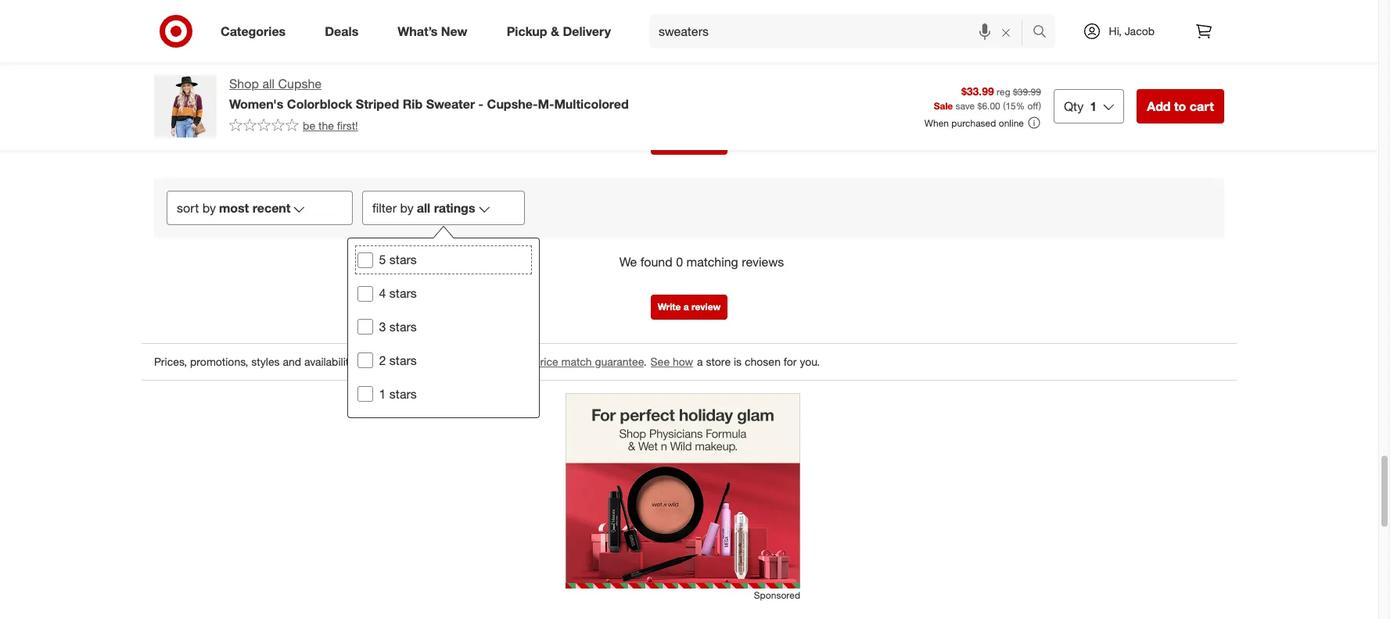 Task type: locate. For each thing, give the bounding box(es) containing it.
2 stars from the top
[[390, 286, 417, 301]]

stars for 5 stars
[[390, 252, 417, 268]]

sort by most recent
[[177, 201, 291, 216]]

2 store from the left
[[706, 355, 731, 369]]

stars for 4 stars
[[390, 286, 417, 301]]

image of women's colorblock striped rib sweater - cupshe-m-multicolored image
[[154, 75, 217, 138]]

0 horizontal spatial see
[[493, 355, 512, 369]]

3 stars from the top
[[390, 319, 417, 335]]

4 stars
[[380, 286, 417, 301]]

1 right qty
[[1091, 99, 1098, 114]]

1 horizontal spatial see
[[651, 355, 670, 369]]

by for sort by
[[203, 201, 216, 216]]

0 vertical spatial 1
[[1091, 99, 1098, 114]]

rib
[[403, 96, 423, 112]]

5 stars from the top
[[390, 386, 417, 402]]

&
[[551, 23, 560, 39], [448, 355, 455, 369]]

0 vertical spatial &
[[551, 23, 560, 39]]

1 horizontal spatial store
[[706, 355, 731, 369]]

review
[[692, 301, 721, 313]]

stars right 3 on the left
[[390, 319, 417, 335]]

our
[[515, 355, 531, 369]]

hi, jacob
[[1110, 24, 1155, 38]]

0 vertical spatial all
[[263, 76, 275, 92]]

may
[[358, 355, 378, 369]]

0 horizontal spatial &
[[448, 355, 455, 369]]

1 stars from the top
[[390, 252, 417, 268]]

a right write
[[684, 301, 689, 313]]

multicolored
[[554, 96, 629, 112]]

& left the online.
[[448, 355, 455, 369]]

region
[[142, 0, 1237, 619]]

what's new
[[398, 23, 468, 39]]

1
[[1091, 99, 1098, 114], [380, 386, 387, 402]]

stars down "2 stars"
[[390, 386, 417, 402]]

& right "pickup"
[[551, 23, 560, 39]]

what's new link
[[385, 14, 487, 49]]

a
[[684, 301, 689, 313], [697, 355, 703, 369]]

4 stars from the top
[[390, 353, 417, 369]]

filter by all ratings
[[373, 201, 475, 216]]

categories
[[221, 23, 286, 39]]

is
[[734, 355, 742, 369]]

stars
[[390, 252, 417, 268], [390, 286, 417, 301], [390, 319, 417, 335], [390, 353, 417, 369], [390, 386, 417, 402]]

$
[[978, 101, 983, 112]]

by right sort
[[203, 201, 216, 216]]

stars right 5
[[390, 252, 417, 268]]

colorblock
[[287, 96, 353, 112]]

shop all cupshe women's colorblock striped rib sweater - cupshe-m-multicolored
[[229, 76, 629, 112]]

found
[[641, 255, 673, 270]]

3
[[380, 319, 387, 335]]

when purchased online
[[925, 117, 1024, 129]]

you.
[[800, 355, 820, 369]]

2 stars
[[380, 353, 417, 369]]

to
[[1175, 99, 1187, 114]]

chosen
[[745, 355, 781, 369]]

price match guarantee link
[[534, 355, 644, 369]]

15
[[1006, 101, 1017, 112]]

1 horizontal spatial all
[[417, 201, 431, 216]]

be
[[303, 119, 316, 132]]

$33.99
[[962, 84, 995, 98]]

0 horizontal spatial all
[[263, 76, 275, 92]]

pickup & delivery link
[[494, 14, 631, 49]]

2
[[380, 353, 387, 369]]

by
[[203, 201, 216, 216], [400, 201, 414, 216], [405, 355, 417, 369]]

store
[[420, 355, 445, 369], [706, 355, 731, 369]]

purchased
[[952, 117, 997, 129]]

write a review button
[[651, 295, 728, 320]]

for
[[784, 355, 797, 369]]

see left our
[[493, 355, 512, 369]]

write a review
[[658, 301, 721, 313]]

what's
[[398, 23, 438, 39]]

add
[[1148, 99, 1171, 114]]

0 vertical spatial a
[[684, 301, 689, 313]]

1 stars
[[380, 386, 417, 402]]

3 stars checkbox
[[358, 320, 373, 335]]

1 vertical spatial a
[[697, 355, 703, 369]]

6.00
[[983, 101, 1001, 112]]

guarantee
[[595, 355, 644, 369]]

region containing sort by
[[142, 0, 1237, 619]]

pickup & delivery
[[507, 23, 611, 39]]

save
[[956, 101, 975, 112]]

see right . in the left bottom of the page
[[651, 355, 670, 369]]

store right "2 stars"
[[420, 355, 445, 369]]

0 horizontal spatial a
[[684, 301, 689, 313]]

first!
[[337, 119, 358, 132]]

sale
[[934, 101, 954, 112]]

1 horizontal spatial &
[[551, 23, 560, 39]]

shop
[[229, 76, 259, 92]]

1 store from the left
[[420, 355, 445, 369]]

5 stars
[[380, 252, 417, 268]]

write
[[658, 301, 681, 313]]

all up 'women's'
[[263, 76, 275, 92]]

3 stars
[[380, 319, 417, 335]]

0 horizontal spatial 1
[[380, 386, 387, 402]]

sponsored
[[754, 590, 801, 602]]

5
[[380, 252, 387, 268]]

see
[[493, 355, 512, 369], [651, 355, 670, 369]]

all left ratings
[[417, 201, 431, 216]]

stars for 1 stars
[[390, 386, 417, 402]]

striped
[[356, 96, 399, 112]]

stars right '2'
[[390, 353, 417, 369]]

0 horizontal spatial store
[[420, 355, 445, 369]]

prices,
[[154, 355, 187, 369]]

recent
[[253, 201, 291, 216]]

a right the how
[[697, 355, 703, 369]]

1 right "1 stars" option
[[380, 386, 387, 402]]

a inside button
[[684, 301, 689, 313]]

store left "is"
[[706, 355, 731, 369]]

by for filter by
[[400, 201, 414, 216]]

qty
[[1064, 99, 1084, 114]]

stars right 4 at top
[[390, 286, 417, 301]]

%
[[1017, 101, 1025, 112]]

by right filter at left top
[[400, 201, 414, 216]]

see how button
[[650, 354, 694, 371]]



Task type: describe. For each thing, give the bounding box(es) containing it.
and
[[283, 355, 301, 369]]

delivery
[[563, 23, 611, 39]]

by right vary
[[405, 355, 417, 369]]

deals
[[325, 23, 359, 39]]

reviews
[[742, 255, 785, 270]]

be the first! link
[[229, 118, 358, 134]]

1 horizontal spatial a
[[697, 355, 703, 369]]

women's
[[229, 96, 284, 112]]

we found 0 matching reviews
[[620, 255, 785, 270]]

reg
[[997, 86, 1011, 98]]

online
[[999, 117, 1024, 129]]

advertisement region
[[566, 394, 801, 589]]

most
[[219, 201, 249, 216]]

4 stars checkbox
[[358, 286, 373, 302]]

search
[[1026, 25, 1063, 40]]

1 vertical spatial all
[[417, 201, 431, 216]]

1 vertical spatial 1
[[380, 386, 387, 402]]

online.
[[458, 355, 489, 369]]

add to cart button
[[1137, 89, 1225, 124]]

categories link
[[207, 14, 305, 49]]

stars for 3 stars
[[390, 319, 417, 335]]

how
[[673, 355, 694, 369]]

1 vertical spatial &
[[448, 355, 455, 369]]

5 stars checkbox
[[358, 253, 373, 268]]

match
[[562, 355, 592, 369]]

sweater
[[426, 96, 475, 112]]

vary
[[381, 355, 402, 369]]

& inside pickup & delivery link
[[551, 23, 560, 39]]

1 see from the left
[[493, 355, 512, 369]]

be the first!
[[303, 119, 358, 132]]

search button
[[1026, 14, 1063, 52]]

promotions,
[[190, 355, 248, 369]]

)
[[1039, 101, 1042, 112]]

deals link
[[312, 14, 378, 49]]

all inside shop all cupshe women's colorblock striped rib sweater - cupshe-m-multicolored
[[263, 76, 275, 92]]

when
[[925, 117, 949, 129]]

What can we help you find? suggestions appear below search field
[[650, 14, 1037, 49]]

4
[[380, 286, 387, 301]]

(
[[1004, 101, 1006, 112]]

cupshe-
[[487, 96, 538, 112]]

stars for 2 stars
[[390, 353, 417, 369]]

cart
[[1190, 99, 1215, 114]]

2 stars checkbox
[[358, 353, 373, 369]]

$33.99 reg $39.99 sale save $ 6.00 ( 15 % off )
[[934, 84, 1042, 112]]

add to cart
[[1148, 99, 1215, 114]]

m-
[[538, 96, 555, 112]]

pickup
[[507, 23, 548, 39]]

qty 1
[[1064, 99, 1098, 114]]

-
[[479, 96, 484, 112]]

sort
[[177, 201, 199, 216]]

prices, promotions, styles and availability may vary by store & online. see our price match guarantee . see how a store is chosen for you.
[[154, 355, 820, 369]]

we
[[620, 255, 637, 270]]

1 stars checkbox
[[358, 387, 373, 402]]

0
[[676, 255, 683, 270]]

the
[[319, 119, 334, 132]]

matching
[[687, 255, 739, 270]]

price
[[534, 355, 559, 369]]

1 horizontal spatial 1
[[1091, 99, 1098, 114]]

filter
[[373, 201, 397, 216]]

styles
[[251, 355, 280, 369]]

new
[[441, 23, 468, 39]]

ratings
[[434, 201, 475, 216]]

$39.99
[[1014, 86, 1042, 98]]

availability
[[304, 355, 355, 369]]

2 see from the left
[[651, 355, 670, 369]]

hi,
[[1110, 24, 1122, 38]]

cupshe
[[278, 76, 322, 92]]

jacob
[[1125, 24, 1155, 38]]

off
[[1028, 101, 1039, 112]]



Task type: vqa. For each thing, say whether or not it's contained in the screenshot.
delivered
no



